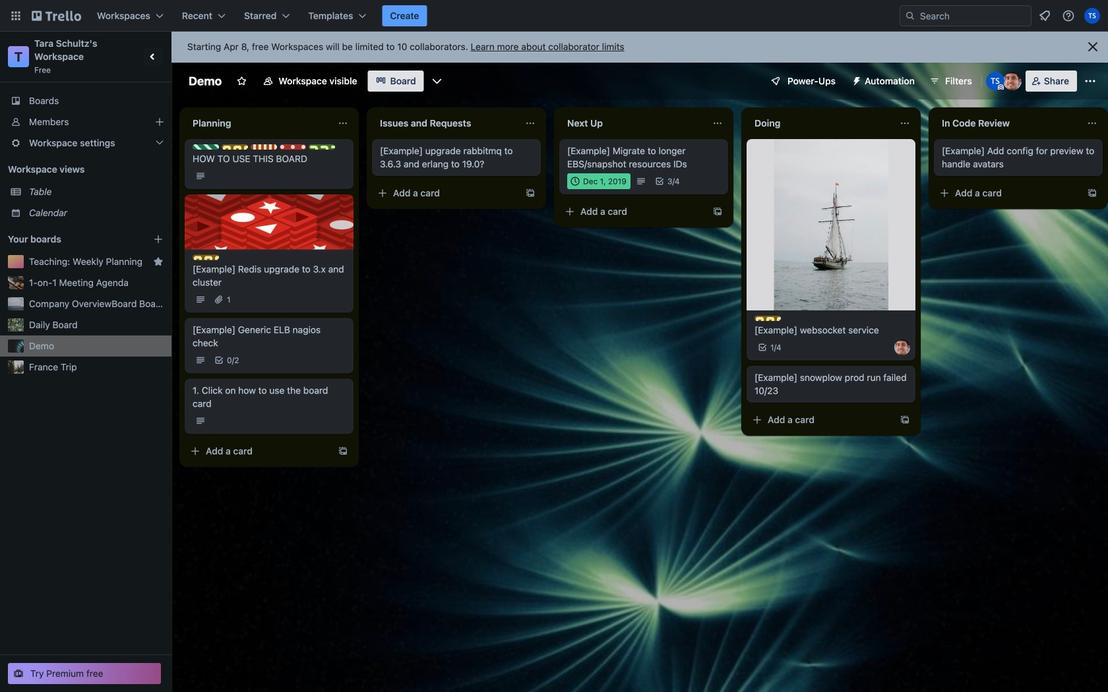 Task type: describe. For each thing, give the bounding box(es) containing it.
this member is an admin of this board. image
[[998, 84, 1004, 90]]

star or unstar board image
[[236, 76, 247, 86]]

primary element
[[0, 0, 1109, 32]]

open information menu image
[[1062, 9, 1076, 22]]

james peterson (jamespeterson93) image
[[1004, 72, 1022, 90]]

starred icon image
[[153, 257, 164, 267]]

color: green, title: "verified in staging" element
[[193, 145, 219, 150]]

back to home image
[[32, 5, 81, 26]]



Task type: vqa. For each thing, say whether or not it's contained in the screenshot.
the Jeremy Miller (jeremymiller198) IMAGE
no



Task type: locate. For each thing, give the bounding box(es) containing it.
color: orange, title: "manual deploy steps" element
[[251, 145, 277, 150]]

sm image
[[847, 71, 865, 89]]

james peterson (jamespeterson93) image
[[895, 340, 911, 356]]

create from template… image
[[525, 188, 536, 199], [1088, 188, 1098, 199], [713, 207, 723, 217], [900, 415, 911, 426]]

0 horizontal spatial color: yellow, title: "ready to merge" element
[[193, 255, 219, 260]]

search image
[[905, 11, 916, 21]]

1 horizontal spatial tara schultz (taraschultz7) image
[[1085, 8, 1101, 24]]

Search field
[[900, 5, 1032, 26]]

create from template… image
[[338, 446, 348, 457]]

1 vertical spatial color: yellow, title: "ready to merge" element
[[193, 255, 219, 260]]

tara schultz (taraschultz7) image inside primary element
[[1085, 8, 1101, 24]]

None text field
[[185, 113, 333, 134], [560, 113, 707, 134], [747, 113, 895, 134], [185, 113, 333, 134], [560, 113, 707, 134], [747, 113, 895, 134]]

color: yellow, title: "ready to merge" element
[[222, 145, 248, 150], [193, 255, 219, 260], [755, 316, 781, 321]]

show menu image
[[1084, 75, 1097, 88]]

2 vertical spatial color: yellow, title: "ready to merge" element
[[755, 316, 781, 321]]

0 vertical spatial tara schultz (taraschultz7) image
[[1085, 8, 1101, 24]]

color: red, title: "unshippable!" element
[[280, 145, 306, 150]]

0 vertical spatial color: yellow, title: "ready to merge" element
[[222, 145, 248, 150]]

2 horizontal spatial color: yellow, title: "ready to merge" element
[[755, 316, 781, 321]]

add board image
[[153, 234, 164, 245]]

your boards with 6 items element
[[8, 232, 133, 247]]

Board name text field
[[182, 71, 229, 92]]

color: lime, title: "secrets" element
[[309, 145, 335, 150]]

None checkbox
[[568, 174, 631, 189]]

1 vertical spatial tara schultz (taraschultz7) image
[[986, 72, 1005, 90]]

1 horizontal spatial color: yellow, title: "ready to merge" element
[[222, 145, 248, 150]]

workspace navigation collapse icon image
[[144, 48, 162, 66]]

0 notifications image
[[1037, 8, 1053, 24]]

tara schultz (taraschultz7) image
[[1085, 8, 1101, 24], [986, 72, 1005, 90]]

customize views image
[[431, 75, 444, 88]]

0 horizontal spatial tara schultz (taraschultz7) image
[[986, 72, 1005, 90]]

None text field
[[372, 113, 520, 134], [934, 113, 1082, 134], [372, 113, 520, 134], [934, 113, 1082, 134]]



